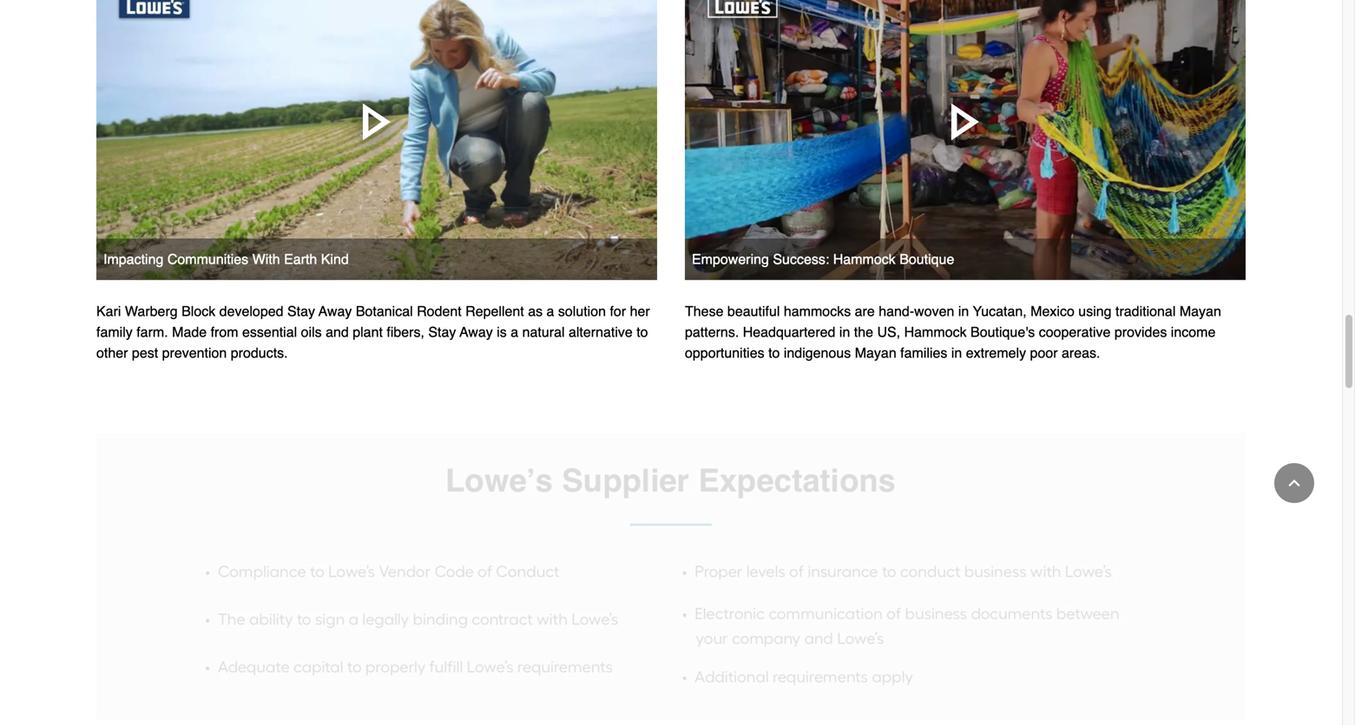 Task type: describe. For each thing, give the bounding box(es) containing it.
developed
[[219, 303, 283, 319]]

family
[[96, 324, 133, 340]]

kind
[[321, 251, 349, 267]]

video of woman holding a colorful hammock. image
[[685, 0, 1246, 280]]

farm.
[[136, 324, 168, 340]]

is
[[497, 324, 507, 340]]

are
[[855, 303, 875, 319]]

earth
[[284, 251, 317, 267]]

provides
[[1115, 324, 1167, 340]]

made
[[172, 324, 207, 340]]

scroll to top element
[[1274, 464, 1314, 504]]

plant
[[353, 324, 383, 340]]

these beautiful hammocks are hand-woven in yucatan, mexico using traditional mayan patterns. headquartered in the us, hammock boutique's cooperative provides income opportunities to indigenous mayan families in extremely poor areas.
[[685, 303, 1221, 361]]

0 horizontal spatial a
[[511, 324, 518, 340]]

video of a woman on her farm. image
[[96, 0, 657, 280]]

us,
[[877, 324, 900, 340]]

prevention
[[162, 345, 227, 361]]

to inside these beautiful hammocks are hand-woven in yucatan, mexico using traditional mayan patterns. headquartered in the us, hammock boutique's cooperative provides income opportunities to indigenous mayan families in extremely poor areas.
[[768, 345, 780, 361]]

block
[[182, 303, 216, 319]]

1 vertical spatial away
[[460, 324, 493, 340]]

opportunities
[[685, 345, 764, 361]]

traditional
[[1116, 303, 1176, 319]]

with
[[252, 251, 280, 267]]

the
[[854, 324, 873, 340]]

chevron up image
[[1286, 475, 1303, 492]]

extremely
[[966, 345, 1026, 361]]

using
[[1078, 303, 1112, 319]]

hammocks
[[784, 303, 851, 319]]

families
[[900, 345, 947, 361]]

products.
[[231, 345, 288, 361]]

empowering success: hammock boutique button
[[685, 0, 1246, 280]]

empowering success: hammock boutique
[[692, 251, 954, 267]]

0 vertical spatial mayan
[[1180, 303, 1221, 319]]

lowe's supplier expectations include complying with the vendor code of conduct. image
[[96, 433, 1246, 720]]

indigenous
[[784, 345, 851, 361]]

2 vertical spatial in
[[951, 345, 962, 361]]

kari
[[96, 303, 121, 319]]

pest
[[132, 345, 158, 361]]

0 vertical spatial stay
[[287, 303, 315, 319]]

hand-
[[879, 303, 914, 319]]

1 horizontal spatial stay
[[428, 324, 456, 340]]

impacting communities with earth kind button
[[96, 0, 657, 280]]

fibers,
[[387, 324, 424, 340]]

1 horizontal spatial a
[[547, 303, 554, 319]]

impacting communities with earth kind
[[103, 251, 349, 267]]

hammock inside these beautiful hammocks are hand-woven in yucatan, mexico using traditional mayan patterns. headquartered in the us, hammock boutique's cooperative provides income opportunities to indigenous mayan families in extremely poor areas.
[[904, 324, 967, 340]]

success:
[[773, 251, 829, 267]]

empowering
[[692, 251, 769, 267]]



Task type: vqa. For each thing, say whether or not it's contained in the screenshot.
style selections florian oak 7-mm t x 8-in w x 48-in l wood plank laminate flooring (23.91-sq ft) "image"
no



Task type: locate. For each thing, give the bounding box(es) containing it.
botanical
[[356, 303, 413, 319]]

1 vertical spatial in
[[839, 324, 850, 340]]

income
[[1171, 324, 1216, 340]]

0 vertical spatial to
[[637, 324, 648, 340]]

for
[[610, 303, 626, 319]]

mexico
[[1031, 303, 1075, 319]]

1 vertical spatial stay
[[428, 324, 456, 340]]

from
[[211, 324, 238, 340]]

rodent
[[417, 303, 462, 319]]

natural
[[522, 324, 565, 340]]

areas.
[[1062, 345, 1100, 361]]

1 horizontal spatial away
[[460, 324, 493, 340]]

1 horizontal spatial to
[[768, 345, 780, 361]]

0 horizontal spatial hammock
[[833, 251, 896, 267]]

a
[[547, 303, 554, 319], [511, 324, 518, 340]]

essential
[[242, 324, 297, 340]]

alternative
[[569, 324, 633, 340]]

beautiful
[[727, 303, 780, 319]]

stay up oils
[[287, 303, 315, 319]]

warberg
[[125, 303, 178, 319]]

poor
[[1030, 345, 1058, 361]]

hammock down woven
[[904, 324, 967, 340]]

boutique's
[[971, 324, 1035, 340]]

0 horizontal spatial away
[[319, 303, 352, 319]]

0 horizontal spatial stay
[[287, 303, 315, 319]]

impacting
[[103, 251, 164, 267]]

a right is
[[511, 324, 518, 340]]

in left the
[[839, 324, 850, 340]]

hammock
[[833, 251, 896, 267], [904, 324, 967, 340]]

away left is
[[460, 324, 493, 340]]

in right families
[[951, 345, 962, 361]]

to down headquartered
[[768, 345, 780, 361]]

to down her in the left top of the page
[[637, 324, 648, 340]]

yucatan,
[[973, 303, 1027, 319]]

solution
[[558, 303, 606, 319]]

as
[[528, 303, 543, 319]]

patterns.
[[685, 324, 739, 340]]

and
[[326, 324, 349, 340]]

these
[[685, 303, 724, 319]]

stay down rodent
[[428, 324, 456, 340]]

woven
[[914, 303, 954, 319]]

in right woven
[[958, 303, 969, 319]]

1 vertical spatial mayan
[[855, 345, 897, 361]]

other
[[96, 345, 128, 361]]

to
[[637, 324, 648, 340], [768, 345, 780, 361]]

hammock inside button
[[833, 251, 896, 267]]

1 vertical spatial hammock
[[904, 324, 967, 340]]

kari warberg block developed stay away botanical rodent repellent as a solution for her family farm. made from essential oils and plant fibers, stay away is a natural alternative to other pest prevention products.
[[96, 303, 650, 361]]

1 horizontal spatial hammock
[[904, 324, 967, 340]]

communities
[[167, 251, 248, 267]]

hammock up are
[[833, 251, 896, 267]]

0 vertical spatial in
[[958, 303, 969, 319]]

1 vertical spatial a
[[511, 324, 518, 340]]

headquartered
[[743, 324, 836, 340]]

her
[[630, 303, 650, 319]]

a right "as"
[[547, 303, 554, 319]]

0 vertical spatial hammock
[[833, 251, 896, 267]]

boutique
[[900, 251, 954, 267]]

mayan down the
[[855, 345, 897, 361]]

mayan
[[1180, 303, 1221, 319], [855, 345, 897, 361]]

0 horizontal spatial mayan
[[855, 345, 897, 361]]

to inside kari warberg block developed stay away botanical rodent repellent as a solution for her family farm. made from essential oils and plant fibers, stay away is a natural alternative to other pest prevention products.
[[637, 324, 648, 340]]

1 horizontal spatial mayan
[[1180, 303, 1221, 319]]

0 vertical spatial a
[[547, 303, 554, 319]]

mayan up the income
[[1180, 303, 1221, 319]]

1 vertical spatial to
[[768, 345, 780, 361]]

away
[[319, 303, 352, 319], [460, 324, 493, 340]]

cooperative
[[1039, 324, 1111, 340]]

0 horizontal spatial to
[[637, 324, 648, 340]]

0 vertical spatial away
[[319, 303, 352, 319]]

oils
[[301, 324, 322, 340]]

away up and
[[319, 303, 352, 319]]

in
[[958, 303, 969, 319], [839, 324, 850, 340], [951, 345, 962, 361]]

repellent
[[465, 303, 524, 319]]

stay
[[287, 303, 315, 319], [428, 324, 456, 340]]



